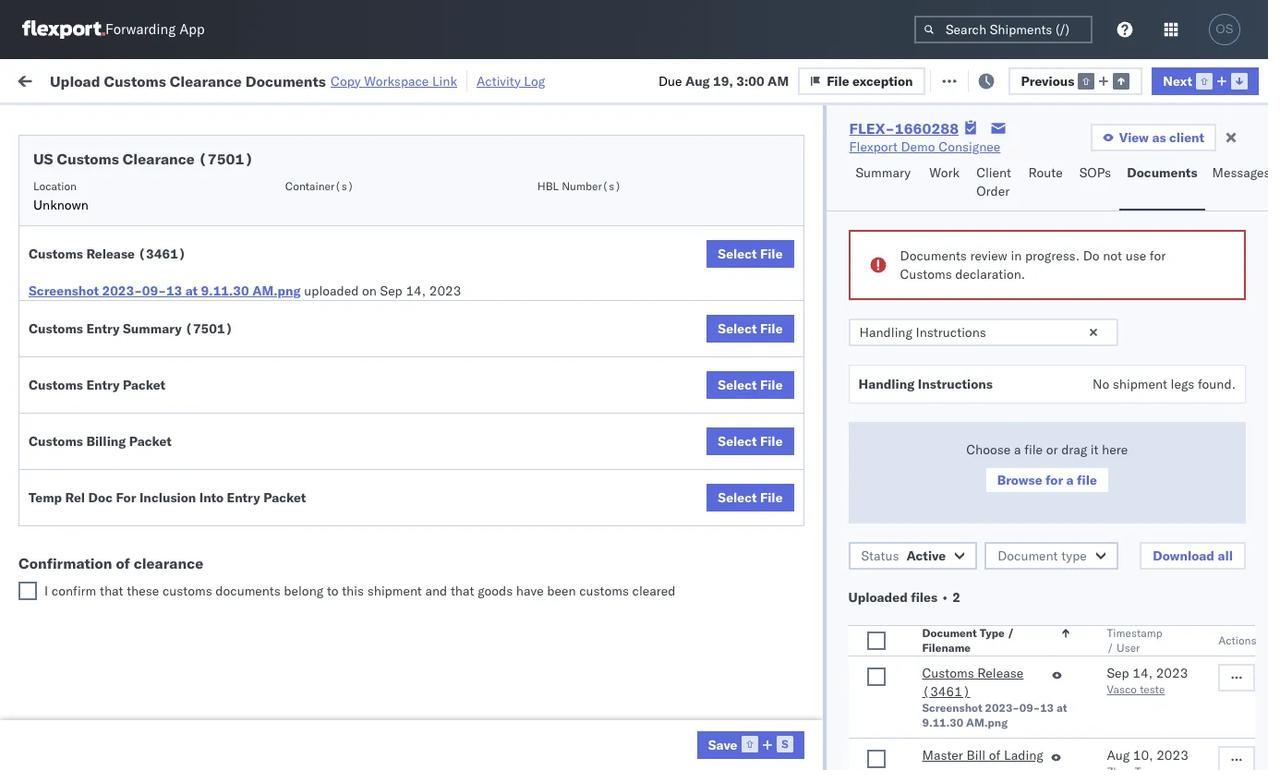 Task type: describe. For each thing, give the bounding box(es) containing it.
delivery for 3rd schedule delivery appointment button from the top
[[100, 469, 148, 485]]

0 horizontal spatial file exception
[[827, 73, 913, 89]]

1 customs from the left
[[163, 583, 212, 600]]

1 edt, from the top
[[353, 185, 382, 202]]

view as client
[[1119, 129, 1205, 146]]

uetu for confirm pickup from los angeles, ca
[[1237, 510, 1268, 527]]

2 5, from the top
[[412, 226, 424, 242]]

have
[[516, 583, 544, 600]]

0 horizontal spatial (3461)
[[138, 246, 186, 262]]

schedule pickup from los angeles, ca for 4th schedule pickup from los angeles, ca button from the bottom
[[42, 338, 249, 373]]

upload for upload customs clearance documents copy workspace link
[[50, 72, 100, 90]]

uetu for schedule delivery appointment
[[1237, 469, 1268, 486]]

0 vertical spatial aug
[[686, 73, 710, 89]]

ca for sixth schedule pickup from los angeles, ca button from the top schedule pickup from los angeles, ca 'link'
[[42, 722, 60, 739]]

2 schedule from the top
[[42, 216, 97, 232]]

unknown
[[33, 197, 89, 213]]

205 on track
[[426, 72, 501, 88]]

screenshot 2023-09-13 at 9.11.30 am.png uploaded on sep 14, 2023
[[29, 283, 461, 299]]

batch
[[1164, 72, 1200, 88]]

container
[[1138, 143, 1188, 157]]

select file for temp rel doc for inclusion into entry packet
[[718, 490, 783, 506]]

4 5, from the top
[[412, 307, 424, 324]]

consignee button
[[796, 147, 963, 165]]

documents review in progress. do not use for customs declaration.
[[900, 248, 1166, 283]]

previous button
[[1008, 67, 1143, 95]]

status for status : ready for work, blocked, in progress
[[101, 114, 134, 128]]

select for customs entry packet
[[718, 377, 757, 394]]

los for 3rd schedule pickup from los angeles, ca button from the bottom of the page
[[174, 419, 195, 436]]

schedule pickup from los angeles, ca for sixth schedule pickup from los angeles, ca button from the top
[[42, 703, 249, 739]]

0 vertical spatial 14,
[[406, 283, 426, 299]]

2023- for screenshot 2023-09-13 at 9.11.30 am.png
[[985, 701, 1020, 715]]

lading
[[1004, 747, 1044, 764]]

7 resize handle column header from the left
[[1107, 143, 1129, 770]]

6 schedule from the top
[[42, 419, 97, 436]]

abcd1234560
[[1138, 713, 1230, 730]]

sops button
[[1072, 156, 1120, 211]]

confirm delivery link
[[42, 549, 141, 568]]

customs release (3461) link
[[922, 664, 1044, 701]]

2 ceau7522281, hlxu from the top
[[1138, 266, 1268, 283]]

5 flex-1846748 from the top
[[1020, 348, 1116, 364]]

1 5, from the top
[[412, 185, 424, 202]]

1 fcl from the top
[[607, 185, 630, 202]]

2 2:59 am edt, nov 5, 2022 from the top
[[297, 226, 460, 242]]

4 2:59 am edt, nov 5, 2022 from the top
[[297, 307, 460, 324]]

0 vertical spatial shipment
[[1113, 376, 1168, 393]]

user
[[1117, 641, 1140, 655]]

activity log
[[477, 73, 545, 89]]

schedule pickup from los angeles, ca for fifth schedule pickup from los angeles, ca button from the bottom of the page
[[42, 256, 249, 291]]

customs inside documents review in progress. do not use for customs declaration.
[[900, 266, 952, 283]]

7:00
[[297, 510, 326, 527]]

vandelay for vandelay west
[[806, 714, 859, 730]]

lhuu7894563, uetu for confirm pickup from los angeles, ca
[[1138, 510, 1268, 527]]

flex- up the flex-1662119
[[1020, 673, 1060, 690]]

not
[[1103, 248, 1122, 264]]

from inside confirm pickup from los angeles, ca
[[136, 500, 163, 517]]

09- for screenshot 2023-09-13 at 9.11.30 am.png
[[1020, 701, 1040, 715]]

1 vertical spatial on
[[362, 283, 377, 299]]

8 schedule from the top
[[42, 582, 97, 598]]

7 schedule from the top
[[42, 469, 97, 485]]

am.png for screenshot 2023-09-13 at 9.11.30 am.png
[[966, 716, 1008, 730]]

5 schedule pickup from los angeles, ca button from the top
[[42, 581, 262, 619]]

message (0)
[[249, 72, 325, 88]]

ocean fcl for sixth schedule pickup from los angeles, ca button from the top schedule pickup from los angeles, ca 'link'
[[565, 714, 630, 730]]

customs down by: at the top left
[[57, 150, 119, 168]]

master bill of lading link
[[922, 746, 1044, 769]]

2 schedule delivery appointment link from the top
[[42, 305, 227, 324]]

these
[[127, 583, 159, 600]]

lhuu7894563, uetu for schedule pickup from los angeles, ca
[[1138, 429, 1268, 445]]

0 horizontal spatial exception
[[853, 73, 913, 89]]

screenshot 2023-09-13 at 9.11.30 am.png link
[[29, 282, 301, 300]]

files
[[911, 589, 938, 606]]

0 vertical spatial customs release (3461)
[[29, 246, 186, 262]]

1 account from the top
[[900, 632, 949, 649]]

09- for screenshot 2023-09-13 at 9.11.30 am.png uploaded on sep 14, 2023
[[142, 283, 166, 299]]

flex- down handling instructions text field
[[1020, 348, 1060, 364]]

nov for schedule pickup from los angeles, ca 'link' for 1st schedule pickup from los angeles, ca button from the top
[[385, 226, 409, 242]]

5 5, from the top
[[412, 348, 424, 364]]

download
[[1153, 548, 1215, 564]]

or
[[1046, 442, 1058, 458]]

temp
[[29, 490, 62, 506]]

1 2:59 from the top
[[297, 185, 326, 202]]

1 integration test account - karl lagerfeld from the top
[[806, 632, 1046, 649]]

1 vertical spatial work
[[930, 164, 960, 181]]

documents inside documents button
[[1127, 164, 1198, 181]]

been
[[547, 583, 576, 600]]

: for status
[[134, 114, 137, 128]]

billing
[[86, 433, 126, 450]]

0 vertical spatial file
[[1025, 442, 1043, 458]]

ca for 4th schedule pickup from los angeles, ca button from the bottom's schedule pickup from los angeles, ca 'link'
[[42, 356, 60, 373]]

3 2:59 from the top
[[297, 267, 326, 283]]

am.png for screenshot 2023-09-13 at 9.11.30 am.png uploaded on sep 14, 2023
[[252, 283, 301, 299]]

entry for summary
[[86, 321, 120, 337]]

cleared
[[632, 583, 676, 600]]

2023 inside sep 14, 2023 vasco teste
[[1156, 665, 1188, 682]]

ca for 5th schedule pickup from los angeles, ca button from the top schedule pickup from los angeles, ca 'link'
[[42, 600, 60, 617]]

schedule pickup from los angeles, ca link for sixth schedule pickup from los angeles, ca button from the top
[[42, 703, 262, 739]]

activity log button
[[477, 70, 545, 91]]

ca for schedule pickup from los angeles, ca 'link' corresponding to 3rd schedule pickup from los angeles, ca button from the bottom of the page
[[42, 437, 60, 454]]

1 horizontal spatial file exception
[[952, 72, 1038, 88]]

4 ceau7522281, from the top
[[1138, 347, 1233, 364]]

2 hlxu from the top
[[1236, 266, 1268, 283]]

schedule pickup from los angeles, ca link for 1st schedule pickup from los angeles, ca button from the top
[[42, 215, 262, 252]]

1 horizontal spatial of
[[989, 747, 1001, 764]]

handling
[[859, 376, 915, 393]]

2 ceau7522281, from the top
[[1138, 266, 1233, 283]]

2:59 am est, jan 25, 2023
[[297, 714, 463, 730]]

forwarding app
[[105, 21, 205, 38]]

7 2:59 from the top
[[297, 592, 326, 608]]

workitem button
[[11, 147, 268, 165]]

clearance for us customs clearance (7501)
[[123, 150, 195, 168]]

4 fcl from the top
[[607, 470, 630, 486]]

screenshot for screenshot 2023-09-13 at 9.11.30 am.png
[[922, 701, 983, 715]]

4 schedule pickup from los angeles, ca button from the top
[[42, 418, 262, 457]]

select for customs release (3461)
[[718, 246, 757, 262]]

flex- up consignee "button"
[[849, 119, 895, 138]]

0 vertical spatial sep
[[380, 283, 403, 299]]

3 1846748 from the top
[[1060, 267, 1116, 283]]

2:59 am est, dec 14, 2022
[[297, 470, 467, 486]]

sops
[[1080, 164, 1111, 181]]

0 vertical spatial actions
[[1213, 151, 1251, 164]]

to
[[327, 583, 339, 600]]

1 schedule delivery appointment link from the top
[[42, 183, 227, 202]]

customs up customs billing packet
[[29, 377, 83, 394]]

this
[[342, 583, 364, 600]]

1 horizontal spatial exception
[[978, 72, 1038, 88]]

1 vertical spatial 14,
[[411, 470, 432, 486]]

2 flex-1889466 from the top
[[1020, 470, 1116, 486]]

forwarding app link
[[22, 20, 205, 39]]

3 2:59 am edt, nov 5, 2022 from the top
[[297, 267, 460, 283]]

5 2:59 am edt, nov 5, 2022 from the top
[[297, 348, 460, 364]]

1 - from the top
[[953, 632, 961, 649]]

work button
[[922, 156, 969, 211]]

2 account from the top
[[900, 673, 949, 690]]

i confirm that these customs documents belong to this shipment and that goods have been customs cleared
[[44, 583, 676, 600]]

declaration.
[[955, 266, 1026, 283]]

1 lagerfeld from the top
[[991, 632, 1046, 649]]

a inside button
[[1067, 472, 1074, 489]]

west
[[862, 714, 892, 730]]

0 vertical spatial demo
[[901, 139, 935, 155]]

file for customs billing packet
[[760, 433, 783, 450]]

3 ceau7522281, from the top
[[1138, 307, 1233, 323]]

1 vertical spatial aug
[[1107, 747, 1130, 764]]

batch action
[[1164, 72, 1244, 88]]

flex- left type
[[1020, 551, 1060, 568]]

review
[[970, 248, 1008, 264]]

1 vertical spatial actions
[[1218, 634, 1256, 648]]

5 schedule from the top
[[42, 338, 97, 354]]

4 lhuu7894563, from the top
[[1138, 551, 1233, 567]]

los for sixth schedule pickup from los angeles, ca button from the top
[[174, 703, 195, 720]]

uploaded files ∙ 2
[[848, 589, 961, 606]]

6 2:59 from the top
[[297, 470, 326, 486]]

my work
[[18, 67, 101, 93]]

3 schedule delivery appointment link from the top
[[42, 468, 227, 486]]

los for confirm pickup from los angeles, ca button
[[167, 500, 187, 517]]

flex- up lading
[[1020, 714, 1060, 730]]

confirm
[[52, 583, 96, 600]]

customs entry summary (7501)
[[29, 321, 233, 337]]

file for customs entry packet
[[760, 377, 783, 394]]

2 that from the left
[[451, 583, 474, 600]]

os
[[1216, 22, 1234, 36]]

clearance
[[134, 554, 203, 573]]

2 2130387 from the top
[[1060, 673, 1116, 690]]

ca for schedule pickup from los angeles, ca 'link' for 1st schedule pickup from los angeles, ca button from the top
[[42, 234, 60, 251]]

select file for customs entry summary (7501)
[[718, 321, 783, 337]]

teste
[[1140, 683, 1165, 697]]

file for customs entry summary (7501)
[[760, 321, 783, 337]]

2 flex-2130387 from the top
[[1020, 673, 1116, 690]]

flex- right type at the right
[[1020, 632, 1060, 649]]

screenshot for screenshot 2023-09-13 at 9.11.30 am.png uploaded on sep 14, 2023
[[29, 283, 99, 299]]

1 vertical spatial summary
[[123, 321, 182, 337]]

9.11.30 for screenshot 2023-09-13 at 9.11.30 am.png uploaded on sep 14, 2023
[[201, 283, 249, 299]]

Handling Instructions text field
[[848, 319, 1118, 346]]

1 1889466 from the top
[[1060, 429, 1116, 446]]

document for document type
[[998, 548, 1058, 564]]

uploaded
[[848, 589, 908, 606]]

2
[[953, 589, 961, 606]]

ocean fcl for 5th schedule pickup from los angeles, ca button from the top schedule pickup from los angeles, ca 'link'
[[565, 592, 630, 608]]

select file button for customs billing packet
[[707, 428, 794, 455]]

2 vertical spatial entry
[[227, 490, 260, 506]]

packet for customs entry packet
[[123, 377, 165, 394]]

5 1846748 from the top
[[1060, 348, 1116, 364]]

numbers
[[1138, 158, 1184, 172]]

select file for customs release (3461)
[[718, 246, 783, 262]]

1 ceau7522281, hlxu from the top
[[1138, 225, 1268, 242]]

flex- down 'choose a file or drag it here'
[[1020, 470, 1060, 486]]

customs left billing at left bottom
[[29, 433, 83, 450]]

5 hlxu from the top
[[1236, 388, 1268, 405]]

1 gvcu5265864 from the top
[[1138, 632, 1229, 648]]

3 1889466 from the top
[[1060, 510, 1116, 527]]

2 2:59 from the top
[[297, 226, 326, 242]]

3 5, from the top
[[412, 267, 424, 283]]

1 2130387 from the top
[[1060, 632, 1116, 649]]

1 vertical spatial shipment
[[367, 583, 422, 600]]

ocean fcl for "confirm pickup from los angeles, ca" link
[[565, 510, 630, 527]]

est, for 14,
[[353, 470, 381, 486]]

4 1846748 from the top
[[1060, 307, 1116, 324]]

lhuu7894563, for schedule pickup from los angeles, ca
[[1138, 429, 1233, 445]]

customs down unknown
[[29, 246, 83, 262]]

4 2:59 from the top
[[297, 307, 326, 324]]

select file for customs entry packet
[[718, 377, 783, 394]]

4 ocean fcl from the top
[[565, 470, 630, 486]]

2 customs from the left
[[579, 583, 629, 600]]

select file button for customs entry summary (7501)
[[707, 315, 794, 343]]

doc
[[88, 490, 113, 506]]

workitem
[[20, 151, 69, 164]]

4 hlxu from the top
[[1236, 347, 1268, 364]]

25,
[[408, 714, 428, 730]]

2 1889466 from the top
[[1060, 470, 1116, 486]]

messages button
[[1205, 156, 1268, 211]]

progress
[[290, 114, 336, 128]]

los for 1st schedule pickup from los angeles, ca button from the top
[[174, 216, 195, 232]]

document for document type / filename
[[922, 626, 977, 640]]

1 2:59 am edt, nov 5, 2022 from the top
[[297, 185, 460, 202]]

filtered by:
[[18, 113, 85, 130]]

3 flex-1846748 from the top
[[1020, 267, 1116, 283]]

work
[[53, 67, 101, 93]]

1 that from the left
[[100, 583, 123, 600]]

all
[[1218, 548, 1233, 564]]

delivery for 2nd schedule delivery appointment button from the bottom of the page
[[100, 306, 148, 323]]

pickup for 5th schedule pickup from los angeles, ca button from the top
[[100, 582, 140, 598]]

2 schedule delivery appointment from the top
[[42, 306, 227, 323]]

0 horizontal spatial for
[[177, 114, 192, 128]]

1 schedule delivery appointment from the top
[[42, 184, 227, 201]]

205
[[426, 72, 450, 88]]

pickup for fifth schedule pickup from los angeles, ca button from the bottom of the page
[[100, 256, 140, 273]]

1 vertical spatial customs release (3461)
[[922, 665, 1024, 700]]

0 vertical spatial of
[[116, 554, 130, 573]]

and
[[425, 583, 447, 600]]

9 schedule from the top
[[42, 703, 97, 720]]

clearance for upload customs clearance documents copy workspace link
[[170, 72, 242, 90]]

bookings test consignee
[[806, 592, 953, 608]]

status : ready for work, blocked, in progress
[[101, 114, 336, 128]]

app
[[179, 21, 205, 38]]

5 2:59 from the top
[[297, 348, 326, 364]]

3 schedule from the top
[[42, 256, 97, 273]]

type
[[1062, 548, 1087, 564]]

customs inside customs release (3461)
[[922, 665, 974, 682]]

flex- down route on the right of page
[[1020, 185, 1060, 202]]

flex- down progress. at the top right of the page
[[1020, 267, 1060, 283]]

client order button
[[969, 156, 1021, 211]]

document type
[[998, 548, 1087, 564]]

0 vertical spatial on
[[453, 72, 468, 88]]

6 resize handle column header from the left
[[959, 143, 981, 770]]

14, inside sep 14, 2023 vasco teste
[[1133, 665, 1153, 682]]

2 fcl from the top
[[607, 226, 630, 242]]

browse for a file button
[[984, 467, 1110, 494]]

6 flex-1846748 from the top
[[1020, 388, 1116, 405]]

client
[[977, 164, 1011, 181]]

0 horizontal spatial demo
[[737, 592, 771, 608]]

due aug 19, 3:00 am
[[659, 73, 789, 89]]

no shipment legs found.
[[1093, 376, 1236, 393]]

4 flex-1846748 from the top
[[1020, 307, 1116, 324]]

1 ceau7522281, from the top
[[1138, 225, 1233, 242]]

1 integration from the top
[[806, 632, 869, 649]]

1660288
[[895, 119, 959, 138]]

4 ceau7522281, hlxu from the top
[[1138, 347, 1268, 364]]

0 vertical spatial at
[[368, 72, 379, 88]]

flex- up progress. at the top right of the page
[[1020, 226, 1060, 242]]

document type / filename
[[922, 626, 1014, 655]]

filtered
[[18, 113, 63, 130]]

vandelay for vandelay
[[685, 714, 739, 730]]

release inside customs release (3461)
[[978, 665, 1024, 682]]

into
[[199, 490, 224, 506]]

2 vertical spatial packet
[[263, 490, 306, 506]]

hbl
[[537, 179, 559, 193]]

1 flex-2130387 from the top
[[1020, 632, 1116, 649]]

4 1889466 from the top
[[1060, 551, 1116, 568]]

forwarding
[[105, 21, 176, 38]]

5 resize handle column header from the left
[[774, 143, 796, 770]]

ca for schedule pickup from los angeles, ca 'link' related to fifth schedule pickup from los angeles, ca button from the bottom of the page
[[42, 275, 60, 291]]

1 vertical spatial no
[[1093, 376, 1110, 393]]

2 resize handle column header from the left
[[469, 143, 491, 770]]

flex- left drag
[[1020, 429, 1060, 446]]

schedule pickup from los angeles, ca for 3rd schedule pickup from los angeles, ca button from the bottom of the page
[[42, 419, 249, 454]]

2 flex-1846748 from the top
[[1020, 226, 1116, 242]]

bill
[[967, 747, 986, 764]]

browse
[[997, 472, 1043, 489]]

: for snoozed
[[429, 114, 433, 128]]

select file for customs billing packet
[[718, 433, 783, 450]]

1 horizontal spatial flexport demo consignee
[[849, 139, 1001, 155]]



Task type: locate. For each thing, give the bounding box(es) containing it.
flex-1846748 down documents review in progress. do not use for customs declaration.
[[1020, 307, 1116, 324]]

screenshot up customs entry summary (7501)
[[29, 283, 99, 299]]

schedule delivery appointment down us customs clearance (7501)
[[42, 184, 227, 201]]

file left or
[[1025, 442, 1043, 458]]

ca inside confirm pickup from los angeles, ca
[[42, 519, 60, 535]]

2 integration test account - karl lagerfeld from the top
[[806, 673, 1046, 690]]

upload for upload customs clearance documents
[[42, 378, 84, 395]]

1 vertical spatial (3461)
[[922, 684, 971, 700]]

6 schedule pickup from los angeles, ca link from the top
[[42, 703, 262, 739]]

karl up screenshot 2023-09-13 at 9.11.30 am.png
[[964, 673, 988, 690]]

1 schedule pickup from los angeles, ca from the top
[[42, 216, 249, 251]]

lagerfeld up screenshot 2023-09-13 at 9.11.30 am.png
[[991, 673, 1046, 690]]

client order
[[977, 164, 1011, 200]]

action
[[1204, 72, 1244, 88]]

1 lhuu7894563, from the top
[[1138, 429, 1233, 445]]

1 horizontal spatial customs
[[579, 583, 629, 600]]

0 vertical spatial 09-
[[142, 283, 166, 299]]

select file button for customs entry packet
[[707, 371, 794, 399]]

- left type at the right
[[953, 632, 961, 649]]

2 confirm from the top
[[42, 550, 90, 567]]

a
[[1014, 442, 1021, 458], [1067, 472, 1074, 489]]

5 schedule pickup from los angeles, ca from the top
[[42, 582, 249, 617]]

None checkbox
[[867, 668, 885, 686], [867, 750, 885, 769], [867, 668, 885, 686], [867, 750, 885, 769]]

1 jan from the top
[[384, 592, 405, 608]]

1 vertical spatial lagerfeld
[[991, 673, 1046, 690]]

2023- up customs entry summary (7501)
[[102, 283, 142, 299]]

1 ocean fcl from the top
[[565, 185, 630, 202]]

due
[[659, 73, 682, 89]]

schedule delivery appointment down screenshot 2023-09-13 at 9.11.30 am.png link
[[42, 306, 227, 323]]

flex-1846748 down handling instructions text field
[[1020, 348, 1116, 364]]

1 vandelay from the left
[[685, 714, 739, 730]]

release
[[86, 246, 135, 262], [978, 665, 1024, 682]]

flex-1889466 up type
[[1020, 510, 1116, 527]]

file for temp rel doc for inclusion into entry packet
[[760, 490, 783, 506]]

delivery down us customs clearance (7501)
[[100, 184, 148, 201]]

Search Shipments (/) text field
[[915, 16, 1093, 43]]

schedule delivery appointment link
[[42, 183, 227, 202], [42, 305, 227, 324], [42, 468, 227, 486]]

7 ca from the top
[[42, 722, 60, 739]]

lhuu7894563, uetu for schedule delivery appointment
[[1138, 469, 1268, 486]]

entry right into
[[227, 490, 260, 506]]

1 1846748 from the top
[[1060, 185, 1116, 202]]

screenshot 2023-09-13 at 9.11.30 am.png
[[922, 701, 1067, 730]]

(3461) inside customs release (3461)
[[922, 684, 971, 700]]

pickup for 1st schedule pickup from los angeles, ca button from the top
[[100, 216, 140, 232]]

2:59
[[297, 185, 326, 202], [297, 226, 326, 242], [297, 267, 326, 283], [297, 307, 326, 324], [297, 348, 326, 364], [297, 470, 326, 486], [297, 592, 326, 608], [297, 714, 326, 730]]

flexport down "flex-1660288"
[[849, 139, 898, 155]]

1 flex-1846748 from the top
[[1020, 185, 1116, 202]]

belong
[[284, 583, 324, 600]]

13 up customs entry summary (7501)
[[166, 283, 182, 299]]

for left work,
[[177, 114, 192, 128]]

flexport. image
[[22, 20, 105, 39]]

4 uetu from the top
[[1237, 551, 1268, 567]]

2 schedule pickup from los angeles, ca link from the top
[[42, 255, 262, 292]]

confirm for confirm pickup from los angeles, ca
[[42, 500, 90, 517]]

1 vertical spatial document
[[922, 626, 977, 640]]

nov for 4th schedule pickup from los angeles, ca button from the bottom's schedule pickup from los angeles, ca 'link'
[[385, 348, 409, 364]]

flex-1889466
[[1020, 429, 1116, 446], [1020, 470, 1116, 486], [1020, 510, 1116, 527], [1020, 551, 1116, 568]]

for right use at the right top of the page
[[1150, 248, 1166, 264]]

that down confirmation of clearance at the left of page
[[100, 583, 123, 600]]

(7501) for customs entry summary (7501)
[[185, 321, 233, 337]]

1 lhuu7894563, uetu from the top
[[1138, 429, 1268, 445]]

exception down the search shipments (/) text field
[[978, 72, 1038, 88]]

schedule delivery appointment button up for
[[42, 468, 227, 488]]

at inside screenshot 2023-09-13 at 9.11.30 am.png
[[1057, 701, 1067, 715]]

lhuu7894563,
[[1138, 429, 1233, 445], [1138, 469, 1233, 486], [1138, 510, 1233, 527], [1138, 551, 1233, 567]]

entry up customs billing packet
[[86, 377, 120, 394]]

3 ca from the top
[[42, 356, 60, 373]]

sep inside sep 14, 2023 vasco teste
[[1107, 665, 1130, 682]]

2130387 up the 1662119
[[1060, 673, 1116, 690]]

(0)
[[301, 72, 325, 88]]

0 vertical spatial summary
[[856, 164, 911, 181]]

upload customs clearance documents link
[[42, 377, 262, 414]]

4 schedule pickup from los angeles, ca link from the top
[[42, 418, 262, 455]]

0 vertical spatial account
[[900, 632, 949, 649]]

dec up '7:00 pm est, dec 23, 2022'
[[384, 470, 408, 486]]

customs inside upload customs clearance documents
[[88, 378, 140, 395]]

4 nov from the top
[[385, 307, 409, 324]]

edt, for schedule pickup from los angeles, ca 'link' for 1st schedule pickup from los angeles, ca button from the top
[[353, 226, 382, 242]]

2 - from the top
[[953, 673, 961, 690]]

2022
[[427, 185, 460, 202], [427, 226, 460, 242], [427, 267, 460, 283], [427, 307, 460, 324], [427, 348, 460, 364], [435, 470, 467, 486], [434, 510, 466, 527]]

packet up 7:00
[[263, 490, 306, 506]]

exception
[[978, 72, 1038, 88], [853, 73, 913, 89]]

at for screenshot 2023-09-13 at 9.11.30 am.png
[[1057, 701, 1067, 715]]

gvcu5265864 up sep 14, 2023 vasco teste
[[1138, 632, 1229, 648]]

at for screenshot 2023-09-13 at 9.11.30 am.png uploaded on sep 14, 2023
[[185, 283, 198, 299]]

my
[[18, 67, 48, 93]]

0 vertical spatial work
[[202, 72, 234, 88]]

in
[[1011, 248, 1022, 264]]

delivery for confirm delivery button
[[93, 550, 141, 567]]

0 horizontal spatial 9.11.30
[[201, 283, 249, 299]]

consignee inside "button"
[[806, 151, 859, 164]]

integration test account - karl lagerfeld down files
[[806, 632, 1046, 649]]

0 vertical spatial no
[[437, 114, 452, 128]]

edt,
[[353, 185, 382, 202], [353, 226, 382, 242], [353, 267, 382, 283], [353, 307, 382, 324], [353, 348, 382, 364]]

view
[[1119, 129, 1149, 146]]

5 fcl from the top
[[607, 510, 630, 527]]

0 horizontal spatial shipment
[[367, 583, 422, 600]]

lhuu7894563, for schedule delivery appointment
[[1138, 469, 1233, 486]]

0 horizontal spatial status
[[101, 114, 134, 128]]

1 vertical spatial /
[[1107, 641, 1114, 655]]

(7501) for us customs clearance (7501)
[[198, 150, 253, 168]]

as
[[1152, 129, 1166, 146]]

customs right been
[[579, 583, 629, 600]]

pickup inside confirm pickup from los angeles, ca
[[93, 500, 133, 517]]

am.png up master bill of lading
[[966, 716, 1008, 730]]

karl
[[964, 632, 988, 649], [964, 673, 988, 690]]

confirm delivery button
[[42, 549, 141, 570]]

1 horizontal spatial status
[[861, 548, 899, 564]]

8 2:59 from the top
[[297, 714, 326, 730]]

0 vertical spatial status
[[101, 114, 134, 128]]

0 horizontal spatial work
[[202, 72, 234, 88]]

3 schedule delivery appointment button from the top
[[42, 468, 227, 488]]

edt, for schedule pickup from los angeles, ca 'link' related to fifth schedule pickup from los angeles, ca button from the bottom of the page
[[353, 267, 382, 283]]

1 vertical spatial gvcu5265864
[[1138, 673, 1229, 689]]

import
[[157, 72, 199, 88]]

2 : from the left
[[429, 114, 433, 128]]

gvcu5265864 up abcd1234560
[[1138, 673, 1229, 689]]

2 select file button from the top
[[707, 315, 794, 343]]

activity
[[477, 73, 521, 89]]

demo left bookings
[[737, 592, 771, 608]]

los for 5th schedule pickup from los angeles, ca button from the top
[[174, 582, 195, 598]]

snoozed : no
[[386, 114, 452, 128]]

select for customs entry summary (7501)
[[718, 321, 757, 337]]

edt, for 4th schedule pickup from los angeles, ca button from the bottom's schedule pickup from los angeles, ca 'link'
[[353, 348, 382, 364]]

flex-1889466 button
[[990, 424, 1119, 450], [990, 424, 1119, 450], [990, 465, 1119, 491], [990, 465, 1119, 491], [990, 506, 1119, 532], [990, 506, 1119, 532], [990, 546, 1119, 572], [990, 546, 1119, 572]]

appointment for 1st schedule delivery appointment link from the bottom of the page
[[151, 469, 227, 485]]

schedule delivery appointment up for
[[42, 469, 227, 485]]

entry for packet
[[86, 377, 120, 394]]

1 horizontal spatial summary
[[856, 164, 911, 181]]

2 schedule pickup from los angeles, ca button from the top
[[42, 255, 262, 294]]

flexport demo consignee link
[[849, 138, 1001, 156]]

4 schedule pickup from los angeles, ca from the top
[[42, 419, 249, 454]]

am.png inside screenshot 2023-09-13 at 9.11.30 am.png
[[966, 716, 1008, 730]]

clearance inside upload customs clearance documents
[[143, 378, 202, 395]]

0 horizontal spatial screenshot
[[29, 283, 99, 299]]

3 nov from the top
[[385, 267, 409, 283]]

1 horizontal spatial no
[[1093, 376, 1110, 393]]

2 karl from the top
[[964, 673, 988, 690]]

documents button
[[1120, 156, 1205, 211]]

3 ceau7522281, hlxu from the top
[[1138, 307, 1268, 323]]

4 schedule from the top
[[42, 306, 97, 323]]

save button
[[697, 732, 804, 759]]

1 vertical spatial demo
[[737, 592, 771, 608]]

9.11.30 for screenshot 2023-09-13 at 9.11.30 am.png
[[922, 716, 964, 730]]

drag
[[1062, 442, 1087, 458]]

0 horizontal spatial /
[[1008, 626, 1014, 640]]

packet down customs entry summary (7501)
[[123, 377, 165, 394]]

1 horizontal spatial 13
[[1040, 701, 1054, 715]]

clearance down ready
[[123, 150, 195, 168]]

batch action button
[[1135, 66, 1256, 94]]

for
[[116, 490, 136, 506]]

hlxu
[[1236, 225, 1268, 242], [1236, 266, 1268, 283], [1236, 307, 1268, 323], [1236, 347, 1268, 364], [1236, 388, 1268, 405]]

1 horizontal spatial demo
[[901, 139, 935, 155]]

4 resize handle column header from the left
[[654, 143, 676, 770]]

dec for 14,
[[384, 470, 408, 486]]

0 vertical spatial 9.11.30
[[201, 283, 249, 299]]

1889466 up type
[[1060, 510, 1116, 527]]

09- up lading
[[1020, 701, 1040, 715]]

ocean fcl for schedule pickup from los angeles, ca 'link' for 1st schedule pickup from los angeles, ca button from the top
[[565, 226, 630, 242]]

19,
[[713, 73, 733, 89]]

confirm pickup from los angeles, ca link
[[42, 499, 262, 536]]

flex-2130387
[[1020, 632, 1116, 649], [1020, 673, 1116, 690]]

2 vertical spatial appointment
[[151, 469, 227, 485]]

3 appointment from the top
[[151, 469, 227, 485]]

1 vertical spatial karl
[[964, 673, 988, 690]]

do
[[1083, 248, 1100, 264]]

1 horizontal spatial file
[[1077, 472, 1097, 489]]

1 horizontal spatial for
[[1046, 472, 1063, 489]]

aug left the 19,
[[686, 73, 710, 89]]

6 fcl from the top
[[607, 592, 630, 608]]

est, right the pm
[[352, 510, 380, 527]]

us
[[33, 150, 53, 168]]

flex-1889466 down drag
[[1020, 470, 1116, 486]]

0 horizontal spatial 2023-
[[102, 283, 142, 299]]

documents inside documents review in progress. do not use for customs declaration.
[[900, 248, 967, 264]]

screenshot up master
[[922, 701, 983, 715]]

container numbers
[[1138, 143, 1188, 172]]

id
[[1014, 151, 1025, 164]]

2023
[[429, 283, 461, 299], [431, 592, 463, 608], [1156, 665, 1188, 682], [431, 714, 463, 730], [1157, 747, 1189, 764]]

3 select file from the top
[[718, 377, 783, 394]]

13 inside screenshot 2023-09-13 at 9.11.30 am.png
[[1040, 701, 1054, 715]]

los inside confirm pickup from los angeles, ca
[[167, 500, 187, 517]]

0 vertical spatial 2130387
[[1060, 632, 1116, 649]]

file exception up "flex-1660288"
[[827, 73, 913, 89]]

status for status active
[[861, 548, 899, 564]]

us customs clearance (7501)
[[33, 150, 253, 168]]

pickup for confirm pickup from los angeles, ca button
[[93, 500, 133, 517]]

in
[[277, 114, 287, 128]]

appointment up the inclusion
[[151, 469, 227, 485]]

documents down the 'customs entry packet'
[[42, 397, 109, 413]]

1 vertical spatial (7501)
[[185, 321, 233, 337]]

1 ca from the top
[[42, 234, 60, 251]]

type
[[980, 626, 1005, 640]]

4 lhuu7894563, uetu from the top
[[1138, 551, 1268, 567]]

2 vertical spatial clearance
[[143, 378, 202, 395]]

2 select file from the top
[[718, 321, 783, 337]]

of right bill in the bottom of the page
[[989, 747, 1001, 764]]

vasco
[[1107, 683, 1137, 697]]

no right the snoozed
[[437, 114, 452, 128]]

work,
[[195, 114, 225, 128]]

jan for 13,
[[384, 592, 405, 608]]

0 horizontal spatial customs release (3461)
[[29, 246, 186, 262]]

schedule delivery appointment link up for
[[42, 468, 227, 486]]

0 horizontal spatial summary
[[123, 321, 182, 337]]

3 flex-1889466 from the top
[[1020, 510, 1116, 527]]

documents up in on the top
[[246, 72, 326, 90]]

1 vertical spatial dec
[[383, 510, 407, 527]]

flex-1846748 up progress. at the top right of the page
[[1020, 226, 1116, 242]]

(3461) down filename
[[922, 684, 971, 700]]

file down the it
[[1077, 472, 1097, 489]]

schedule pickup from los angeles, ca link for 5th schedule pickup from los angeles, ca button from the top
[[42, 581, 262, 618]]

select file button for temp rel doc for inclusion into entry packet
[[707, 484, 794, 512]]

: left ready
[[134, 114, 137, 128]]

3 schedule pickup from los angeles, ca button from the top
[[42, 337, 262, 376]]

0 vertical spatial packet
[[123, 377, 165, 394]]

1 horizontal spatial release
[[978, 665, 1024, 682]]

select file button for customs release (3461)
[[707, 240, 794, 268]]

vandelay left west
[[806, 714, 859, 730]]

packet right billing at left bottom
[[129, 433, 172, 450]]

0 horizontal spatial at
[[185, 283, 198, 299]]

1 vertical spatial screenshot
[[922, 701, 983, 715]]

file inside button
[[1077, 472, 1097, 489]]

a down drag
[[1067, 472, 1074, 489]]

dec
[[384, 470, 408, 486], [383, 510, 407, 527]]

delivery down screenshot 2023-09-13 at 9.11.30 am.png link
[[100, 306, 148, 323]]

0 vertical spatial integration
[[806, 632, 869, 649]]

pickup for 4th schedule pickup from los angeles, ca button from the bottom
[[100, 338, 140, 354]]

on right uploaded
[[362, 283, 377, 299]]

1 hlxu from the top
[[1236, 225, 1268, 242]]

1 horizontal spatial shipment
[[1113, 376, 1168, 393]]

schedule delivery appointment button
[[42, 183, 227, 204], [42, 305, 227, 326], [42, 468, 227, 488]]

resize handle column header
[[264, 143, 286, 770], [469, 143, 491, 770], [534, 143, 556, 770], [654, 143, 676, 770], [774, 143, 796, 770], [959, 143, 981, 770], [1107, 143, 1129, 770], [1227, 143, 1249, 770], [1235, 143, 1257, 770]]

confirm up confirmation
[[42, 500, 90, 517]]

0 vertical spatial -
[[953, 632, 961, 649]]

None checkbox
[[18, 582, 37, 600], [867, 632, 885, 650], [18, 582, 37, 600], [867, 632, 885, 650]]

1 vertical spatial am.png
[[966, 716, 1008, 730]]

flex-1846748 up drag
[[1020, 388, 1116, 405]]

for down or
[[1046, 472, 1063, 489]]

0 vertical spatial release
[[86, 246, 135, 262]]

6 1846748 from the top
[[1060, 388, 1116, 405]]

summary inside button
[[856, 164, 911, 181]]

aug 10, 2023
[[1107, 747, 1189, 764]]

ocean fcl for 4th schedule pickup from los angeles, ca button from the bottom's schedule pickup from los angeles, ca 'link'
[[565, 348, 630, 364]]

1889466
[[1060, 429, 1116, 446], [1060, 470, 1116, 486], [1060, 510, 1116, 527], [1060, 551, 1116, 568]]

1 : from the left
[[134, 114, 137, 128]]

1 resize handle column header from the left
[[264, 143, 286, 770]]

1 vertical spatial integration test account - karl lagerfeld
[[806, 673, 1046, 690]]

1 vertical spatial 09-
[[1020, 701, 1040, 715]]

file exception button
[[924, 66, 1050, 94], [924, 66, 1050, 94], [798, 67, 925, 95], [798, 67, 925, 95]]

customs up ready
[[104, 72, 166, 90]]

est, for 13,
[[353, 592, 381, 608]]

1 uetu from the top
[[1237, 429, 1268, 445]]

documents inside upload customs clearance documents
[[42, 397, 109, 413]]

customs entry packet
[[29, 377, 165, 394]]

timestamp
[[1107, 626, 1163, 640]]

0 horizontal spatial that
[[100, 583, 123, 600]]

8 resize handle column header from the left
[[1227, 143, 1249, 770]]

status active
[[861, 548, 946, 564]]

confirm inside confirm pickup from los angeles, ca
[[42, 500, 90, 517]]

2 integration from the top
[[806, 673, 869, 690]]

2 uetu from the top
[[1237, 469, 1268, 486]]

1 horizontal spatial aug
[[1107, 747, 1130, 764]]

0 horizontal spatial flexport
[[685, 592, 734, 608]]

next button
[[1152, 67, 1259, 95]]

Search Work text field
[[646, 66, 848, 94]]

handling instructions
[[859, 376, 993, 393]]

9.11.30 inside screenshot 2023-09-13 at 9.11.30 am.png
[[922, 716, 964, 730]]

1 horizontal spatial 2023-
[[985, 701, 1020, 715]]

upload inside upload customs clearance documents
[[42, 378, 84, 395]]

1 vertical spatial jan
[[384, 714, 405, 730]]

2 nov from the top
[[385, 226, 409, 242]]

document up filename
[[922, 626, 977, 640]]

1 vertical spatial upload
[[42, 378, 84, 395]]

0 vertical spatial schedule delivery appointment
[[42, 184, 227, 201]]

1 vertical spatial schedule delivery appointment link
[[42, 305, 227, 324]]

vandelay
[[685, 714, 739, 730], [806, 714, 859, 730]]

5 select from the top
[[718, 490, 757, 506]]

/ inside document type / filename
[[1008, 626, 1014, 640]]

account
[[900, 632, 949, 649], [900, 673, 949, 690]]

flex-1662119
[[1020, 714, 1116, 730]]

0 horizontal spatial flexport demo consignee
[[685, 592, 837, 608]]

1889466 down the it
[[1060, 470, 1116, 486]]

los for 4th schedule pickup from los angeles, ca button from the bottom
[[174, 338, 195, 354]]

jan left 13,
[[384, 592, 405, 608]]

screenshot inside screenshot 2023-09-13 at 9.11.30 am.png
[[922, 701, 983, 715]]

(3461) up screenshot 2023-09-13 at 9.11.30 am.png link
[[138, 246, 186, 262]]

schedule pickup from los angeles, ca for 5th schedule pickup from los angeles, ca button from the top
[[42, 582, 249, 617]]

delivery for first schedule delivery appointment button from the top of the page
[[100, 184, 148, 201]]

karl up customs release (3461) link at the bottom right of page
[[964, 632, 988, 649]]

3 uetu from the top
[[1237, 510, 1268, 527]]

by:
[[67, 113, 85, 130]]

2 lhuu7894563, uetu from the top
[[1138, 469, 1268, 486]]

flex- up 'choose a file or drag it here'
[[1020, 388, 1060, 405]]

flex- down documents review in progress. do not use for customs declaration.
[[1020, 307, 1060, 324]]

1 select file button from the top
[[707, 240, 794, 268]]

location unknown
[[33, 179, 89, 213]]

schedule pickup from los angeles, ca link for fifth schedule pickup from los angeles, ca button from the bottom of the page
[[42, 255, 262, 292]]

dec for 23,
[[383, 510, 407, 527]]

on right 205
[[453, 72, 468, 88]]

container(s)
[[285, 179, 354, 193]]

14, up 23,
[[411, 470, 432, 486]]

est,
[[353, 470, 381, 486], [352, 510, 380, 527], [353, 592, 381, 608], [353, 714, 381, 730]]

0 vertical spatial confirm
[[42, 500, 90, 517]]

upload customs clearance documents button
[[42, 377, 262, 416]]

est, for 25,
[[353, 714, 381, 730]]

schedule pickup from los angeles, ca link for 4th schedule pickup from los angeles, ca button from the bottom
[[42, 337, 262, 374]]

0 vertical spatial a
[[1014, 442, 1021, 458]]

9.11.30
[[201, 283, 249, 299], [922, 716, 964, 730]]

4 select from the top
[[718, 433, 757, 450]]

2 lhuu7894563, from the top
[[1138, 469, 1233, 486]]

3 resize handle column header from the left
[[534, 143, 556, 770]]

inclusion
[[139, 490, 196, 506]]

1 vertical spatial 2130387
[[1060, 673, 1116, 690]]

for inside button
[[1046, 472, 1063, 489]]

0 vertical spatial dec
[[384, 470, 408, 486]]

document inside document type / filename
[[922, 626, 977, 640]]

file for customs release (3461)
[[760, 246, 783, 262]]

9 resize handle column header from the left
[[1235, 143, 1257, 770]]

est, for 23,
[[352, 510, 380, 527]]

1 horizontal spatial sep
[[1107, 665, 1130, 682]]

exception up "flex-1660288"
[[853, 73, 913, 89]]

log
[[524, 73, 545, 89]]

13 for screenshot 2023-09-13 at 9.11.30 am.png uploaded on sep 14, 2023
[[166, 283, 182, 299]]

1 horizontal spatial customs release (3461)
[[922, 665, 1024, 700]]

: down 205
[[429, 114, 433, 128]]

schedule
[[42, 184, 97, 201], [42, 216, 97, 232], [42, 256, 97, 273], [42, 306, 97, 323], [42, 338, 97, 354], [42, 419, 97, 436], [42, 469, 97, 485], [42, 582, 97, 598], [42, 703, 97, 720]]

3 select file button from the top
[[707, 371, 794, 399]]

1 vertical spatial flexport demo consignee
[[685, 592, 837, 608]]

release down document type / filename button on the bottom right of the page
[[978, 665, 1024, 682]]

integration
[[806, 632, 869, 649], [806, 673, 869, 690]]

ca for "confirm pickup from los angeles, ca" link
[[42, 519, 60, 535]]

0 horizontal spatial a
[[1014, 442, 1021, 458]]

appointment for second schedule delivery appointment link from the bottom of the page
[[151, 306, 227, 323]]

5 nov from the top
[[385, 348, 409, 364]]

2 gvcu5265864 from the top
[[1138, 673, 1229, 689]]

status left ready
[[101, 114, 134, 128]]

uploaded
[[304, 283, 359, 299]]

flex id button
[[981, 147, 1110, 165]]

09- inside screenshot 2023-09-13 at 9.11.30 am.png
[[1020, 701, 1040, 715]]

0 vertical spatial flexport
[[849, 139, 898, 155]]

0 vertical spatial clearance
[[170, 72, 242, 90]]

2 1846748 from the top
[[1060, 226, 1116, 242]]

1 select from the top
[[718, 246, 757, 262]]

for inside documents review in progress. do not use for customs declaration.
[[1150, 248, 1166, 264]]

1 vertical spatial confirm
[[42, 550, 90, 567]]

summary down screenshot 2023-09-13 at 9.11.30 am.png link
[[123, 321, 182, 337]]

1 horizontal spatial 09-
[[1020, 701, 1040, 715]]

23,
[[410, 510, 431, 527]]

vandelay up save
[[685, 714, 739, 730]]

select for temp rel doc for inclusion into entry packet
[[718, 490, 757, 506]]

(7501)
[[198, 150, 253, 168], [185, 321, 233, 337]]

1 horizontal spatial vandelay
[[806, 714, 859, 730]]

2 vandelay from the left
[[806, 714, 859, 730]]

ca
[[42, 234, 60, 251], [42, 275, 60, 291], [42, 356, 60, 373], [42, 437, 60, 454], [42, 519, 60, 535], [42, 600, 60, 617], [42, 722, 60, 739]]

documents left 'review'
[[900, 248, 967, 264]]

use
[[1126, 248, 1147, 264]]

1 horizontal spatial document
[[998, 548, 1058, 564]]

schedule pickup from los angeles, ca for 1st schedule pickup from los angeles, ca button from the top
[[42, 216, 249, 251]]

demo down 1660288 on the top right of page
[[901, 139, 935, 155]]

account down filename
[[900, 673, 949, 690]]

1 horizontal spatial /
[[1107, 641, 1114, 655]]

2023- inside screenshot 2023-09-13 at 9.11.30 am.png
[[985, 701, 1020, 715]]

1 vertical spatial account
[[900, 673, 949, 690]]

1 flex-1889466 from the top
[[1020, 429, 1116, 446]]

customs release (3461) up screenshot 2023-09-13 at 9.11.30 am.png
[[922, 665, 1024, 700]]

confirm up confirm
[[42, 550, 90, 567]]

pickup for 3rd schedule pickup from los angeles, ca button from the bottom of the page
[[100, 419, 140, 436]]

screenshot
[[29, 283, 99, 299], [922, 701, 983, 715]]

appointment for 1st schedule delivery appointment link
[[151, 184, 227, 201]]

0 horizontal spatial aug
[[686, 73, 710, 89]]

1 horizontal spatial work
[[930, 164, 960, 181]]

angeles, inside confirm pickup from los angeles, ca
[[191, 500, 242, 517]]

flex-1889466 up browse for a file button at the bottom of page
[[1020, 429, 1116, 446]]

1 horizontal spatial flexport
[[849, 139, 898, 155]]

0 vertical spatial karl
[[964, 632, 988, 649]]

4 edt, from the top
[[353, 307, 382, 324]]

packet for customs billing packet
[[129, 433, 172, 450]]

09-
[[142, 283, 166, 299], [1020, 701, 1040, 715]]

hbl number(s)
[[537, 179, 621, 193]]

los for fifth schedule pickup from los angeles, ca button from the bottom of the page
[[174, 256, 195, 273]]

view as client button
[[1091, 124, 1217, 151]]

1 vertical spatial sep
[[1107, 665, 1130, 682]]

uetu for schedule pickup from los angeles, ca
[[1237, 429, 1268, 445]]

1 schedule pickup from los angeles, ca button from the top
[[42, 215, 262, 254]]

previous
[[1021, 73, 1075, 89]]

nov for schedule pickup from los angeles, ca 'link' related to fifth schedule pickup from los angeles, ca button from the bottom of the page
[[385, 267, 409, 283]]

0 horizontal spatial of
[[116, 554, 130, 573]]

1 schedule delivery appointment button from the top
[[42, 183, 227, 204]]

flex
[[990, 151, 1011, 164]]

3 hlxu from the top
[[1236, 307, 1268, 323]]

flex-1846748 down route on the right of page
[[1020, 185, 1116, 202]]

/ inside timestamp / user
[[1107, 641, 1114, 655]]

0 horizontal spatial document
[[922, 626, 977, 640]]

route
[[1029, 164, 1063, 181]]

status up uploaded
[[861, 548, 899, 564]]

1 vertical spatial file
[[1077, 472, 1097, 489]]

integration test account - karl lagerfeld down filename
[[806, 673, 1046, 690]]

1 appointment from the top
[[151, 184, 227, 201]]

3 select from the top
[[718, 377, 757, 394]]

schedule delivery appointment link down screenshot 2023-09-13 at 9.11.30 am.png link
[[42, 305, 227, 324]]

5 edt, from the top
[[353, 348, 382, 364]]

customs up billing at left bottom
[[88, 378, 140, 395]]

flex- up the document type
[[1020, 510, 1060, 527]]

customs down clearance
[[163, 583, 212, 600]]

1 select file from the top
[[718, 246, 783, 262]]

2 schedule pickup from los angeles, ca from the top
[[42, 256, 249, 291]]

0 vertical spatial schedule delivery appointment link
[[42, 183, 227, 202]]

1 schedule from the top
[[42, 184, 97, 201]]

import work
[[157, 72, 234, 88]]

1 vertical spatial 9.11.30
[[922, 716, 964, 730]]

2 vertical spatial schedule delivery appointment link
[[42, 468, 227, 486]]

(7501) down status : ready for work, blocked, in progress
[[198, 150, 253, 168]]

1 vertical spatial clearance
[[123, 150, 195, 168]]

lhuu7894563, for confirm pickup from los angeles, ca
[[1138, 510, 1233, 527]]

clearance for upload customs clearance documents
[[143, 378, 202, 395]]

document left type
[[998, 548, 1058, 564]]

0 vertical spatial am.png
[[252, 283, 301, 299]]

1 karl from the top
[[964, 632, 988, 649]]

0 horizontal spatial customs
[[163, 583, 212, 600]]

1 vertical spatial flexport
[[685, 592, 734, 608]]

4 select file from the top
[[718, 433, 783, 450]]

0 horizontal spatial no
[[437, 114, 452, 128]]

entry up the 'customs entry packet'
[[86, 321, 120, 337]]

sep 14, 2023 vasco teste
[[1107, 665, 1188, 697]]

select for customs billing packet
[[718, 433, 757, 450]]

delivery up for
[[100, 469, 148, 485]]

2023- for screenshot 2023-09-13 at 9.11.30 am.png uploaded on sep 14, 2023
[[102, 283, 142, 299]]

2023- up master bill of lading
[[985, 701, 1020, 715]]

customs up the 'customs entry packet'
[[29, 321, 83, 337]]

summary down flex-1660288 "link" on the right of the page
[[856, 164, 911, 181]]



Task type: vqa. For each thing, say whether or not it's contained in the screenshot.
1 corresponding to 1 Event
no



